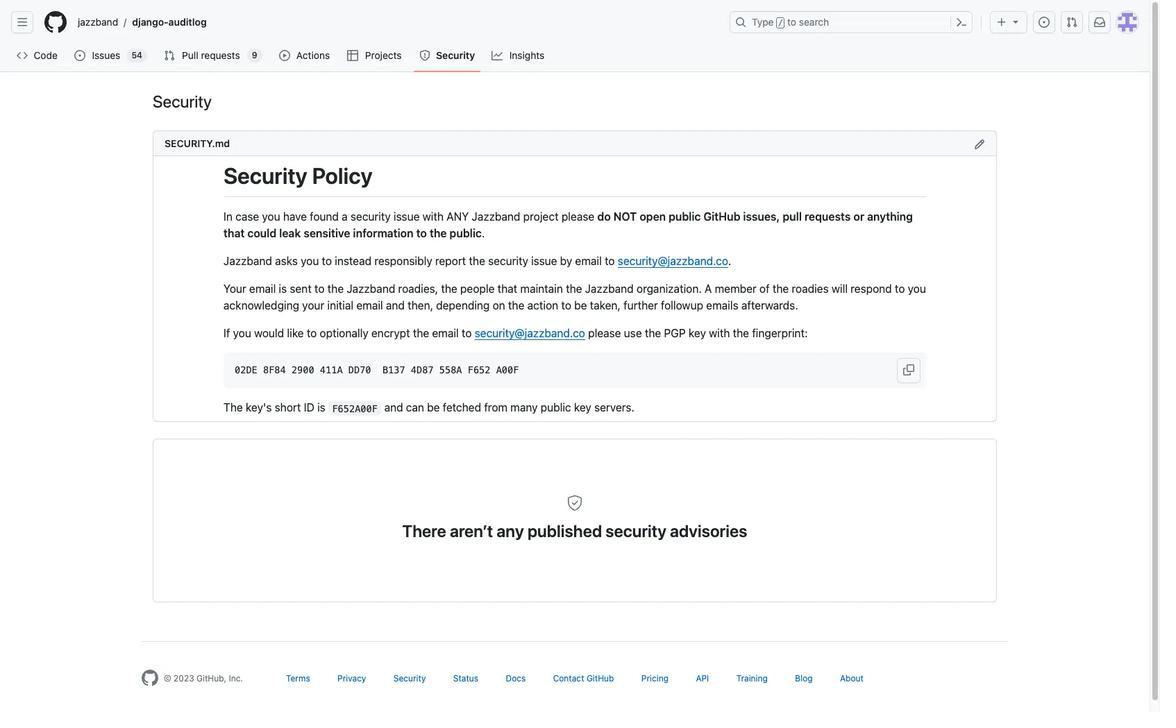 Task type: locate. For each thing, give the bounding box(es) containing it.
github
[[704, 210, 741, 223], [587, 674, 614, 684]]

0 vertical spatial and
[[386, 299, 405, 312]]

github left 'issues,' at top
[[704, 210, 741, 223]]

1 vertical spatial issue
[[531, 255, 557, 267]]

with down emails
[[709, 327, 730, 339]]

public right open
[[669, 210, 701, 223]]

to right like on the top of page
[[307, 327, 317, 339]]

public down any at the left of page
[[450, 227, 482, 239]]

list
[[72, 11, 722, 33]]

github,
[[197, 674, 226, 684]]

privacy link
[[338, 674, 366, 684]]

acknowledging
[[224, 299, 299, 312]]

will
[[832, 282, 848, 295]]

0 horizontal spatial security@jazzband.co
[[475, 327, 585, 339]]

2 vertical spatial security
[[606, 522, 667, 541]]

0 vertical spatial is
[[279, 282, 287, 295]]

to
[[788, 16, 797, 28], [416, 227, 427, 239], [322, 255, 332, 267], [605, 255, 615, 267], [315, 282, 325, 295], [895, 282, 905, 295], [561, 299, 572, 312], [307, 327, 317, 339], [462, 327, 472, 339]]

homepage image
[[44, 11, 67, 33], [142, 670, 158, 687]]

1 horizontal spatial github
[[704, 210, 741, 223]]

the up initial
[[328, 282, 344, 295]]

0 horizontal spatial public
[[450, 227, 482, 239]]

0 horizontal spatial security
[[351, 210, 391, 223]]

0 vertical spatial issue
[[394, 210, 420, 223]]

the down the by
[[566, 282, 582, 295]]

security@jazzband.co link for if you would like to optionally encrypt the email to
[[475, 327, 585, 339]]

0 vertical spatial with
[[423, 210, 444, 223]]

the down emails
[[733, 327, 749, 339]]

0 horizontal spatial github
[[587, 674, 614, 684]]

and left then,
[[386, 299, 405, 312]]

terms
[[286, 674, 310, 684]]

have
[[283, 210, 307, 223]]

be right the can
[[427, 402, 440, 414]]

git pull request image
[[164, 50, 175, 61]]

on
[[493, 299, 505, 312]]

email
[[575, 255, 602, 267], [249, 282, 276, 295], [357, 299, 383, 312], [432, 327, 459, 339]]

1 horizontal spatial with
[[709, 327, 730, 339]]

.
[[482, 227, 485, 239], [728, 255, 732, 267]]

emails
[[707, 299, 739, 312]]

public right the many
[[541, 402, 571, 414]]

0 vertical spatial public
[[669, 210, 701, 223]]

1 vertical spatial issue opened image
[[75, 50, 86, 61]]

email down depending
[[432, 327, 459, 339]]

respond
[[851, 282, 892, 295]]

0 horizontal spatial homepage image
[[44, 11, 67, 33]]

0 vertical spatial .
[[482, 227, 485, 239]]

1 vertical spatial with
[[709, 327, 730, 339]]

security@jazzband.co up organization.
[[618, 255, 728, 267]]

git pull request image
[[1067, 17, 1078, 28]]

pricing
[[642, 674, 669, 684]]

1 vertical spatial security@jazzband.co
[[475, 327, 585, 339]]

requests
[[201, 49, 240, 61], [805, 210, 851, 223]]

security up case
[[224, 163, 307, 189]]

key left servers.
[[574, 402, 592, 414]]

could
[[248, 227, 277, 239]]

jazzband
[[472, 210, 521, 223], [224, 255, 272, 267], [347, 282, 395, 295], [585, 282, 634, 295]]

1 horizontal spatial key
[[689, 327, 706, 339]]

1 vertical spatial .
[[728, 255, 732, 267]]

1 horizontal spatial issue opened image
[[1039, 17, 1050, 28]]

f652a00f
[[332, 403, 378, 414]]

the down then,
[[413, 327, 429, 339]]

the right report
[[469, 255, 485, 267]]

the right "on"
[[508, 299, 525, 312]]

member
[[715, 282, 757, 295]]

code link
[[11, 45, 63, 66]]

a
[[342, 210, 348, 223]]

1 vertical spatial requests
[[805, 210, 851, 223]]

issue left the by
[[531, 255, 557, 267]]

jazzband / django-auditlog
[[78, 16, 207, 28]]

0 vertical spatial issue opened image
[[1039, 17, 1050, 28]]

that inside your email is sent to the jazzband roadies, the people that maintain the jazzband organization. a member of the roadies will respond to you acknowledging your initial email and then, depending on the action to be taken, further followup emails afterwards.
[[498, 282, 518, 295]]

then,
[[408, 299, 433, 312]]

issue up information
[[394, 210, 420, 223]]

/
[[124, 16, 127, 28], [778, 18, 783, 28]]

0 vertical spatial requests
[[201, 49, 240, 61]]

pricing link
[[642, 674, 669, 684]]

with left any at the left of page
[[423, 210, 444, 223]]

plus image
[[997, 17, 1008, 28]]

please down taken,
[[588, 327, 621, 339]]

0 vertical spatial security link
[[414, 45, 481, 66]]

/ for type
[[778, 18, 783, 28]]

1 vertical spatial key
[[574, 402, 592, 414]]

security link left status link
[[394, 674, 426, 684]]

terms link
[[286, 674, 310, 684]]

jazzband asks you to instead responsibly report the security issue by email to security@jazzband.co .
[[224, 255, 732, 267]]

is left sent on the top of page
[[279, 282, 287, 295]]

security link left the graph icon
[[414, 45, 481, 66]]

be left taken,
[[574, 299, 587, 312]]

that inside do not open public github issues, pull requests or anything that could leak sensitive information to the public
[[224, 227, 245, 239]]

sent
[[290, 282, 312, 295]]

issues,
[[743, 210, 780, 223]]

security@jazzband.co link for jazzband asks you to instead responsibly report the security issue by email to
[[618, 255, 728, 267]]

not
[[614, 210, 637, 223]]

that
[[224, 227, 245, 239], [498, 282, 518, 295]]

1 vertical spatial is
[[317, 402, 326, 414]]

issue opened image left git pull request image at right top
[[1039, 17, 1050, 28]]

security up the security.md
[[153, 92, 212, 111]]

0 horizontal spatial requests
[[201, 49, 240, 61]]

issue opened image left issues
[[75, 50, 86, 61]]

/ inside type / to search
[[778, 18, 783, 28]]

code image
[[17, 50, 28, 61]]

issue opened image for git pull request icon
[[75, 50, 86, 61]]

1 horizontal spatial issue
[[531, 255, 557, 267]]

/ inside jazzband / django-auditlog
[[124, 16, 127, 28]]

1 vertical spatial that
[[498, 282, 518, 295]]

1 vertical spatial public
[[450, 227, 482, 239]]

projects link
[[342, 45, 408, 66]]

your
[[302, 299, 325, 312]]

responsibly
[[375, 255, 432, 267]]

. up jazzband asks you to instead responsibly report the security issue by email to security@jazzband.co .
[[482, 227, 485, 239]]

key right 'pgp'
[[689, 327, 706, 339]]

shield image
[[420, 50, 431, 61]]

1 horizontal spatial homepage image
[[142, 670, 158, 687]]

issue
[[394, 210, 420, 223], [531, 255, 557, 267]]

0 horizontal spatial with
[[423, 210, 444, 223]]

1 horizontal spatial is
[[317, 402, 326, 414]]

graph image
[[492, 50, 503, 61]]

like
[[287, 327, 304, 339]]

notifications image
[[1095, 17, 1106, 28]]

docs link
[[506, 674, 526, 684]]

type / to search
[[752, 16, 829, 28]]

homepage image left ©
[[142, 670, 158, 687]]

© 2023 github, inc.
[[164, 674, 243, 684]]

0 horizontal spatial issue opened image
[[75, 50, 86, 61]]

security@jazzband.co link up organization.
[[618, 255, 728, 267]]

/ right type
[[778, 18, 783, 28]]

1 horizontal spatial public
[[541, 402, 571, 414]]

encrypt
[[372, 327, 410, 339]]

1 horizontal spatial security@jazzband.co link
[[618, 255, 728, 267]]

security link
[[414, 45, 481, 66], [394, 674, 426, 684]]

action
[[528, 299, 559, 312]]

you right respond
[[908, 282, 926, 295]]

/ left django-
[[124, 16, 127, 28]]

to left instead
[[322, 255, 332, 267]]

shield check image
[[567, 495, 583, 512]]

1 vertical spatial security
[[488, 255, 528, 267]]

please left do on the right
[[562, 210, 595, 223]]

. up the member
[[728, 255, 732, 267]]

is right "id"
[[317, 402, 326, 414]]

issue opened image
[[1039, 17, 1050, 28], [75, 50, 86, 61]]

that for maintain
[[498, 282, 518, 295]]

issue opened image for git pull request image at right top
[[1039, 17, 1050, 28]]

requests inside do not open public github issues, pull requests or anything that could leak sensitive information to the public
[[805, 210, 851, 223]]

0 horizontal spatial be
[[427, 402, 440, 414]]

0 horizontal spatial security@jazzband.co link
[[475, 327, 585, 339]]

security@jazzband.co
[[618, 255, 728, 267], [475, 327, 585, 339]]

0 vertical spatial that
[[224, 227, 245, 239]]

1 vertical spatial security link
[[394, 674, 426, 684]]

pgp
[[664, 327, 686, 339]]

0 vertical spatial security@jazzband.co
[[618, 255, 728, 267]]

organization.
[[637, 282, 702, 295]]

you right 'if' at the left top of the page
[[233, 327, 251, 339]]

a
[[705, 282, 712, 295]]

security@jazzband.co link down the action
[[475, 327, 585, 339]]

1 horizontal spatial be
[[574, 299, 587, 312]]

1 horizontal spatial /
[[778, 18, 783, 28]]

sensitive
[[304, 227, 350, 239]]

command palette image
[[956, 17, 967, 28]]

0 horizontal spatial /
[[124, 16, 127, 28]]

insights
[[510, 49, 545, 61]]

insights link
[[486, 45, 551, 66]]

there
[[403, 522, 446, 541]]

to inside do not open public github issues, pull requests or anything that could leak sensitive information to the public
[[416, 227, 427, 239]]

the
[[430, 227, 447, 239], [469, 255, 485, 267], [328, 282, 344, 295], [441, 282, 458, 295], [566, 282, 582, 295], [773, 282, 789, 295], [508, 299, 525, 312], [413, 327, 429, 339], [645, 327, 661, 339], [733, 327, 749, 339]]

about
[[840, 674, 864, 684]]

fork this repository and edit the file image
[[974, 139, 986, 150]]

2 horizontal spatial public
[[669, 210, 701, 223]]

roadies
[[792, 282, 829, 295]]

that down in at top left
[[224, 227, 245, 239]]

and inside your email is sent to the jazzband roadies, the people that maintain the jazzband organization. a member of the roadies will respond to you acknowledging your initial email and then, depending on the action to be taken, further followup emails afterwards.
[[386, 299, 405, 312]]

the key's short id is f652a00f and can be fetched from many public key servers.
[[224, 402, 635, 414]]

the down any at the left of page
[[430, 227, 447, 239]]

0 vertical spatial security
[[351, 210, 391, 223]]

0 horizontal spatial is
[[279, 282, 287, 295]]

2 horizontal spatial security
[[606, 522, 667, 541]]

projects
[[365, 49, 402, 61]]

security right shield image
[[436, 49, 475, 61]]

be inside your email is sent to the jazzband roadies, the people that maintain the jazzband organization. a member of the roadies will respond to you acknowledging your initial email and then, depending on the action to be taken, further followup emails afterwards.
[[574, 299, 587, 312]]

jazzband link
[[72, 11, 124, 33]]

do
[[598, 210, 611, 223]]

0 vertical spatial key
[[689, 327, 706, 339]]

key's
[[246, 402, 272, 414]]

from
[[484, 402, 508, 414]]

security
[[351, 210, 391, 223], [488, 255, 528, 267], [606, 522, 667, 541]]

that up "on"
[[498, 282, 518, 295]]

email right the by
[[575, 255, 602, 267]]

github inside do not open public github issues, pull requests or anything that could leak sensitive information to the public
[[704, 210, 741, 223]]

github right contact
[[587, 674, 614, 684]]

case
[[236, 210, 259, 223]]

afterwards.
[[742, 299, 799, 312]]

1 vertical spatial please
[[588, 327, 621, 339]]

to right respond
[[895, 282, 905, 295]]

and left the can
[[384, 402, 403, 414]]

security
[[436, 49, 475, 61], [153, 92, 212, 111], [224, 163, 307, 189], [394, 674, 426, 684]]

pull
[[783, 210, 802, 223]]

to right the action
[[561, 299, 572, 312]]

to down the in case you have found a security issue with any jazzband project please
[[416, 227, 427, 239]]

1 vertical spatial security@jazzband.co link
[[475, 327, 585, 339]]

1 horizontal spatial requests
[[805, 210, 851, 223]]

key
[[689, 327, 706, 339], [574, 402, 592, 414]]

requests left or
[[805, 210, 851, 223]]

homepage image up code
[[44, 11, 67, 33]]

0 vertical spatial be
[[574, 299, 587, 312]]

0 vertical spatial security@jazzband.co link
[[618, 255, 728, 267]]

requests right pull
[[201, 49, 240, 61]]

0 vertical spatial github
[[704, 210, 741, 223]]

54
[[132, 50, 142, 60]]

can
[[406, 402, 424, 414]]

1 horizontal spatial that
[[498, 282, 518, 295]]

security@jazzband.co down the action
[[475, 327, 585, 339]]

short
[[275, 402, 301, 414]]

0 horizontal spatial that
[[224, 227, 245, 239]]



Task type: describe. For each thing, give the bounding box(es) containing it.
jazzband up your
[[224, 255, 272, 267]]

jazzband down instead
[[347, 282, 395, 295]]

issues
[[92, 49, 120, 61]]

followup
[[661, 299, 704, 312]]

type
[[752, 16, 774, 28]]

leak
[[279, 227, 301, 239]]

by
[[560, 255, 573, 267]]

contact
[[553, 674, 584, 684]]

asks
[[275, 255, 298, 267]]

copy image
[[904, 364, 915, 376]]

people
[[460, 282, 495, 295]]

auditlog
[[169, 16, 207, 28]]

1 horizontal spatial .
[[728, 255, 732, 267]]

would
[[254, 327, 284, 339]]

1 vertical spatial homepage image
[[142, 670, 158, 687]]

to up "your"
[[315, 282, 325, 295]]

email right initial
[[357, 299, 383, 312]]

django-auditlog link
[[127, 11, 212, 33]]

many
[[511, 402, 538, 414]]

search
[[799, 16, 829, 28]]

open
[[640, 210, 666, 223]]

table image
[[348, 50, 359, 61]]

if you would like to optionally encrypt the email to security@jazzband.co please use the pgp key with the fingerprint:
[[224, 327, 808, 339]]

use
[[624, 327, 642, 339]]

2 vertical spatial public
[[541, 402, 571, 414]]

found
[[310, 210, 339, 223]]

api link
[[696, 674, 709, 684]]

about link
[[840, 674, 864, 684]]

roadies,
[[398, 282, 438, 295]]

advisories
[[670, 522, 748, 541]]

security left status link
[[394, 674, 426, 684]]

inc.
[[229, 674, 243, 684]]

id
[[304, 402, 315, 414]]

actions link
[[273, 45, 336, 66]]

that for could
[[224, 227, 245, 239]]

the up depending
[[441, 282, 458, 295]]

the inside do not open public github issues, pull requests or anything that could leak sensitive information to the public
[[430, 227, 447, 239]]

training
[[737, 674, 768, 684]]

pull requests
[[182, 49, 240, 61]]

1 horizontal spatial security@jazzband.co
[[618, 255, 728, 267]]

further
[[624, 299, 658, 312]]

blog link
[[795, 674, 813, 684]]

blog
[[795, 674, 813, 684]]

to down depending
[[462, 327, 472, 339]]

maintain
[[520, 282, 563, 295]]

your email is sent to the jazzband roadies, the people that maintain the jazzband organization. a member of the roadies will respond to you acknowledging your initial email and then, depending on the action to be taken, further followup emails afterwards.
[[224, 282, 926, 312]]

api
[[696, 674, 709, 684]]

you inside your email is sent to the jazzband roadies, the people that maintain the jazzband organization. a member of the roadies will respond to you acknowledging your initial email and then, depending on the action to be taken, further followup emails afterwards.
[[908, 282, 926, 295]]

fetched
[[443, 402, 481, 414]]

if
[[224, 327, 230, 339]]

to left search
[[788, 16, 797, 28]]

you up could
[[262, 210, 280, 223]]

there aren't any published security advisories
[[403, 522, 748, 541]]

02de 8f84 2900 411a dd70  b137 4d87 558a f652 a00f
[[235, 364, 519, 376]]

policy
[[312, 163, 373, 189]]

any
[[497, 522, 524, 541]]

status
[[453, 674, 479, 684]]

your
[[224, 282, 246, 295]]

0 horizontal spatial .
[[482, 227, 485, 239]]

servers.
[[595, 402, 635, 414]]

the right of
[[773, 282, 789, 295]]

optionally
[[320, 327, 369, 339]]

security.md
[[165, 137, 230, 149]]

jazzband up taken,
[[585, 282, 634, 295]]

/ for jazzband
[[124, 16, 127, 28]]

1 vertical spatial be
[[427, 402, 440, 414]]

1 vertical spatial github
[[587, 674, 614, 684]]

docs
[[506, 674, 526, 684]]

0 vertical spatial please
[[562, 210, 595, 223]]

any
[[447, 210, 469, 223]]

contact github link
[[553, 674, 614, 684]]

1 horizontal spatial security
[[488, 255, 528, 267]]

depending
[[436, 299, 490, 312]]

privacy
[[338, 674, 366, 684]]

jazzband right any at the left of page
[[472, 210, 521, 223]]

0 horizontal spatial key
[[574, 402, 592, 414]]

status link
[[453, 674, 479, 684]]

the right use at the top of page
[[645, 327, 661, 339]]

project
[[523, 210, 559, 223]]

information
[[353, 227, 414, 239]]

0 horizontal spatial issue
[[394, 210, 420, 223]]

play image
[[279, 50, 290, 61]]

in
[[224, 210, 233, 223]]

list containing jazzband
[[72, 11, 722, 33]]

2023
[[174, 674, 194, 684]]

pull
[[182, 49, 198, 61]]

of
[[760, 282, 770, 295]]

triangle down image
[[1011, 16, 1022, 27]]

in case you have found a security issue with any jazzband project please
[[224, 210, 598, 223]]

do not open public github issues, pull requests or anything that could leak sensitive information to the public
[[224, 210, 913, 239]]

or
[[854, 210, 865, 223]]

email up acknowledging
[[249, 282, 276, 295]]

aren't
[[450, 522, 493, 541]]

contact github
[[553, 674, 614, 684]]

initial
[[327, 299, 354, 312]]

is inside your email is sent to the jazzband roadies, the people that maintain the jazzband organization. a member of the roadies will respond to you acknowledging your initial email and then, depending on the action to be taken, further followup emails afterwards.
[[279, 282, 287, 295]]

0 vertical spatial homepage image
[[44, 11, 67, 33]]

you right the asks on the left of page
[[301, 255, 319, 267]]

to right the by
[[605, 255, 615, 267]]

fingerprint:
[[752, 327, 808, 339]]

1 vertical spatial and
[[384, 402, 403, 414]]

code
[[34, 49, 58, 61]]

9
[[252, 50, 257, 60]]

the
[[224, 402, 243, 414]]

training link
[[737, 674, 768, 684]]

anything
[[868, 210, 913, 223]]



Task type: vqa. For each thing, say whether or not it's contained in the screenshot.
[feature] custom SVG cursors steveruizok link
no



